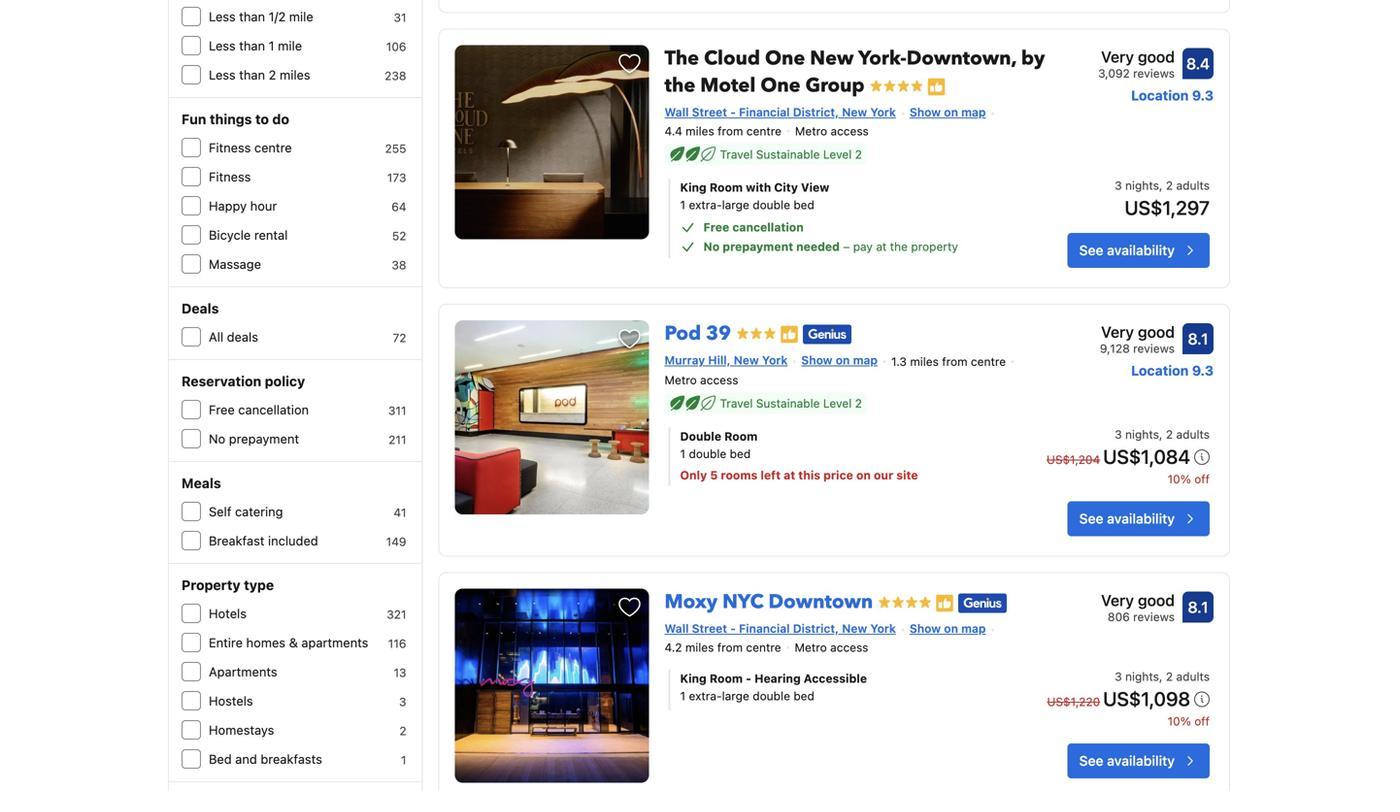 Task type: describe. For each thing, give the bounding box(es) containing it.
us$1,297
[[1125, 196, 1210, 219]]

2 see availability link from the top
[[1068, 502, 1210, 537]]

new right hill,
[[734, 353, 759, 367]]

apartments
[[301, 636, 368, 650]]

1/2
[[269, 9, 286, 24]]

hostels
[[209, 694, 253, 708]]

2 inside the 3 nights , 2 adults us$1,297
[[1166, 179, 1173, 192]]

the cloud one new york-downtown, by the motel one group image
[[455, 45, 649, 240]]

reviews for the cloud one new york-downtown, by the motel one group
[[1133, 67, 1175, 80]]

york for one
[[870, 106, 896, 119]]

fitness centre
[[209, 140, 292, 155]]

financial for one
[[739, 106, 790, 119]]

1 large from the top
[[722, 198, 749, 212]]

location 9.3 for the cloud one new york-downtown, by the motel one group
[[1131, 88, 1214, 104]]

less for less than 1/2 mile
[[209, 9, 236, 24]]

adults for pod 39
[[1176, 428, 1210, 442]]

moxy nyc downtown
[[665, 589, 873, 616]]

show for pod 39
[[801, 353, 833, 367]]

from for one
[[718, 124, 743, 138]]

see for downtown
[[1079, 753, 1104, 769]]

prepayment for no prepayment
[[229, 432, 299, 446]]

street for the
[[692, 106, 727, 119]]

from for downtown
[[717, 641, 743, 655]]

- inside king room - hearing accessible 1 extra-large double bed
[[746, 672, 752, 686]]

self catering
[[209, 504, 283, 519]]

centre for 4.2 miles from centre
[[746, 641, 781, 655]]

apartments
[[209, 665, 277, 679]]

than for 1
[[239, 38, 265, 53]]

with
[[746, 181, 771, 194]]

pod 39
[[665, 320, 731, 347]]

8.1 for very good 9,128 reviews
[[1188, 330, 1209, 348]]

travel sustainable level 2 for 39
[[720, 397, 862, 410]]

1 vertical spatial cancellation
[[238, 402, 309, 417]]

good for the cloud one new york-downtown, by the motel one group
[[1138, 48, 1175, 66]]

large inside king room - hearing accessible 1 extra-large double bed
[[722, 689, 749, 703]]

one right motel on the right
[[761, 73, 801, 99]]

good inside very good 806 reviews
[[1138, 592, 1175, 610]]

2 vertical spatial very good element
[[1101, 589, 1175, 612]]

116
[[388, 637, 406, 651]]

see availability link for one
[[1068, 233, 1210, 268]]

group
[[806, 73, 865, 99]]

0 vertical spatial free
[[704, 220, 729, 234]]

hotels
[[209, 606, 247, 621]]

meals
[[182, 475, 221, 491]]

- for cloud
[[730, 106, 736, 119]]

see availability for one
[[1079, 242, 1175, 258]]

pay
[[853, 240, 873, 253]]

site
[[897, 469, 918, 482]]

type
[[244, 577, 274, 593]]

very for the cloud one new york-downtown, by the motel one group
[[1101, 48, 1134, 66]]

nights for moxy nyc downtown
[[1125, 670, 1159, 684]]

3 nights , 2 adults for moxy nyc downtown
[[1115, 670, 1210, 684]]

york for downtown
[[870, 622, 896, 636]]

1 extra-large double bed
[[680, 198, 815, 212]]

show on map for pod 39
[[801, 353, 878, 367]]

deals
[[182, 301, 219, 317]]

bicycle
[[209, 228, 251, 242]]

3 inside the 3 nights , 2 adults us$1,297
[[1115, 179, 1122, 192]]

than for 1/2
[[239, 9, 265, 24]]

mile for less than 1 mile
[[278, 38, 302, 53]]

map for the cloud one new york-downtown, by the motel one group
[[961, 106, 986, 119]]

miles for 4.4 miles from centre
[[686, 124, 714, 138]]

centre for 4.4 miles from centre
[[747, 124, 782, 138]]

map for pod 39
[[853, 353, 878, 367]]

street for moxy
[[692, 622, 727, 636]]

metro inside the 1.3 miles from centre metro access
[[665, 374, 697, 387]]

see availability link for downtown
[[1068, 744, 1210, 779]]

double room link
[[680, 428, 1008, 445]]

king room - hearing accessible link
[[680, 670, 1008, 688]]

access inside the 1.3 miles from centre metro access
[[700, 374, 738, 387]]

very for pod 39
[[1101, 323, 1134, 341]]

9.3 for the cloud one new york-downtown, by the motel one group
[[1192, 88, 1214, 104]]

york-
[[858, 45, 907, 72]]

4.2 miles from centre
[[665, 641, 781, 655]]

very good element for pod 39
[[1100, 320, 1175, 344]]

hour
[[250, 199, 277, 213]]

scored 8.4 element
[[1183, 48, 1214, 79]]

0 horizontal spatial free
[[209, 402, 235, 417]]

double for 1
[[689, 447, 727, 461]]

hill,
[[708, 353, 731, 367]]

location for the cloud one new york-downtown, by the motel one group
[[1131, 88, 1189, 104]]

district, for one
[[793, 106, 839, 119]]

very good element for the cloud one new york-downtown, by the motel one group
[[1098, 45, 1175, 69]]

173
[[387, 171, 406, 184]]

us$1,220
[[1047, 695, 1100, 709]]

us$1,084
[[1103, 445, 1190, 468]]

0 vertical spatial free cancellation
[[704, 220, 804, 234]]

adults inside the 3 nights , 2 adults us$1,297
[[1176, 179, 1210, 192]]

reservation
[[182, 373, 261, 389]]

2 up us$1,084
[[1166, 428, 1173, 442]]

see for one
[[1079, 242, 1104, 258]]

&
[[289, 636, 298, 650]]

our
[[874, 469, 894, 482]]

property
[[911, 240, 958, 253]]

1 down 13
[[401, 754, 406, 767]]

, for pod 39
[[1159, 428, 1163, 442]]

pod 39 image
[[455, 320, 649, 515]]

all
[[209, 330, 223, 344]]

255
[[385, 142, 406, 155]]

on inside double room 1 double bed only 5 rooms left at this price on our site
[[856, 469, 871, 482]]

double
[[680, 430, 722, 443]]

8.4
[[1186, 55, 1210, 73]]

1 down 1/2
[[269, 38, 274, 53]]

king for king room with city view
[[680, 181, 707, 194]]

31
[[394, 11, 406, 24]]

city
[[774, 181, 798, 194]]

show for the cloud one new york-downtown, by the motel one group
[[910, 106, 941, 119]]

map for moxy nyc downtown
[[961, 622, 986, 636]]

do
[[272, 111, 289, 127]]

72
[[393, 331, 406, 345]]

1.3 miles from centre metro access
[[665, 355, 1006, 387]]

3,092
[[1098, 67, 1130, 80]]

hearing
[[755, 672, 801, 686]]

1 vertical spatial york
[[762, 353, 788, 367]]

us$1,098
[[1103, 688, 1190, 710]]

off for moxy nyc downtown
[[1195, 715, 1210, 728]]

from inside the 1.3 miles from centre metro access
[[942, 355, 968, 368]]

pod
[[665, 320, 701, 347]]

311
[[388, 404, 406, 418]]

show for moxy nyc downtown
[[910, 622, 941, 636]]

2 see availability from the top
[[1079, 511, 1175, 527]]

prepayment for no prepayment needed – pay at the property
[[723, 240, 793, 253]]

metro for cloud
[[795, 124, 827, 138]]

travel for cloud
[[720, 148, 753, 161]]

no for no prepayment
[[209, 432, 225, 446]]

murray hill, new york
[[665, 353, 788, 367]]

sustainable for 39
[[756, 397, 820, 410]]

miles up the do
[[280, 67, 310, 82]]

happy
[[209, 199, 247, 213]]

1 inside double room 1 double bed only 5 rooms left at this price on our site
[[680, 447, 686, 461]]

4.4 miles from centre
[[665, 124, 782, 138]]

1.3
[[891, 355, 907, 368]]

all deals
[[209, 330, 258, 344]]

1 inside king room - hearing accessible 1 extra-large double bed
[[680, 689, 686, 703]]

happy hour
[[209, 199, 277, 213]]

1 extra- from the top
[[689, 198, 722, 212]]

murray
[[665, 353, 705, 367]]

deals
[[227, 330, 258, 344]]

view
[[801, 181, 830, 194]]

travel sustainable level 2 for cloud
[[720, 148, 862, 161]]

double for large
[[753, 198, 790, 212]]

52
[[392, 229, 406, 243]]

very good 806 reviews
[[1101, 592, 1175, 624]]

806
[[1108, 611, 1130, 624]]

rooms
[[721, 469, 758, 482]]

nights inside the 3 nights , 2 adults us$1,297
[[1125, 179, 1159, 192]]

bicycle rental
[[209, 228, 288, 242]]

on for moxy nyc downtown
[[944, 622, 958, 636]]

catering
[[235, 504, 283, 519]]

metro access for downtown
[[795, 641, 869, 655]]

8.1 for very good 806 reviews
[[1188, 598, 1209, 617]]

4.2
[[665, 641, 682, 655]]

wall for the cloud one new york-downtown, by the motel one group
[[665, 106, 689, 119]]

massage
[[209, 257, 261, 271]]

location for pod 39
[[1131, 363, 1189, 379]]

321
[[387, 608, 406, 621]]



Task type: vqa. For each thing, say whether or not it's contained in the screenshot.
bottommost Excellent 71 Reviews
no



Task type: locate. For each thing, give the bounding box(es) containing it.
0 horizontal spatial at
[[784, 469, 795, 482]]

very up 3,092
[[1101, 48, 1134, 66]]

3 , from the top
[[1159, 670, 1163, 684]]

1 vertical spatial no
[[209, 432, 225, 446]]

reviews right 9,128
[[1133, 342, 1175, 355]]

nights up us$1,084
[[1125, 428, 1159, 442]]

1 wall from the top
[[665, 106, 689, 119]]

mile down 1/2
[[278, 38, 302, 53]]

centre right 1.3
[[971, 355, 1006, 368]]

1 vertical spatial sustainable
[[756, 397, 820, 410]]

at
[[876, 240, 887, 253], [784, 469, 795, 482]]

wall
[[665, 106, 689, 119], [665, 622, 689, 636]]

homes
[[246, 636, 286, 650]]

reviews right 806 at the bottom of the page
[[1133, 611, 1175, 624]]

room for nyc
[[710, 672, 743, 686]]

room up the 1 extra-large double bed
[[710, 181, 743, 194]]

2 up us$1,098
[[1166, 670, 1173, 684]]

extra-
[[689, 198, 722, 212], [689, 689, 722, 703]]

2 vertical spatial good
[[1138, 592, 1175, 610]]

2 10% off from the top
[[1168, 715, 1210, 728]]

less for less than 2 miles
[[209, 67, 236, 82]]

level for 39
[[823, 397, 852, 410]]

miles for 4.2 miles from centre
[[685, 641, 714, 655]]

at inside double room 1 double bed only 5 rooms left at this price on our site
[[784, 469, 795, 482]]

room inside double room 1 double bed only 5 rooms left at this price on our site
[[725, 430, 758, 443]]

reviews inside very good 3,092 reviews
[[1133, 67, 1175, 80]]

3 availability from the top
[[1107, 753, 1175, 769]]

2 up the double room link
[[855, 397, 862, 410]]

wall street - financial district, new york for one
[[665, 106, 896, 119]]

3 adults from the top
[[1176, 670, 1210, 684]]

1
[[269, 38, 274, 53], [680, 198, 686, 212], [680, 447, 686, 461], [680, 689, 686, 703], [401, 754, 406, 767]]

3 very from the top
[[1101, 592, 1134, 610]]

nights up us$1,098
[[1125, 670, 1159, 684]]

self
[[209, 504, 231, 519]]

0 vertical spatial show on map
[[910, 106, 986, 119]]

miles right 4.2
[[685, 641, 714, 655]]

location
[[1131, 88, 1189, 104], [1131, 363, 1189, 379]]

access down group
[[831, 124, 869, 138]]

1 scored 8.1 element from the top
[[1183, 323, 1214, 354]]

3 less from the top
[[209, 67, 236, 82]]

0 vertical spatial extra-
[[689, 198, 722, 212]]

1 vertical spatial see
[[1079, 511, 1104, 527]]

0 vertical spatial level
[[823, 148, 852, 161]]

the cloud one new york-downtown, by the motel one group
[[665, 45, 1045, 99]]

very inside very good 806 reviews
[[1101, 592, 1134, 610]]

10% down us$1,084
[[1168, 473, 1191, 486]]

0 horizontal spatial no
[[209, 432, 225, 446]]

included
[[268, 534, 318, 548]]

2 adults from the top
[[1176, 428, 1210, 442]]

0 vertical spatial 3 nights , 2 adults
[[1115, 428, 1210, 442]]

2 vertical spatial show on map
[[910, 622, 986, 636]]

3 see availability link from the top
[[1068, 744, 1210, 779]]

the inside the cloud one new york-downtown, by the motel one group
[[665, 73, 696, 99]]

than down less than 1 mile at the top left of the page
[[239, 67, 265, 82]]

1 horizontal spatial prepayment
[[723, 240, 793, 253]]

king inside king room - hearing accessible 1 extra-large double bed
[[680, 672, 707, 686]]

2 than from the top
[[239, 38, 265, 53]]

prepayment
[[723, 240, 793, 253], [229, 432, 299, 446]]

1 than from the top
[[239, 9, 265, 24]]

wall street - financial district, new york for downtown
[[665, 622, 896, 636]]

1 vertical spatial nights
[[1125, 428, 1159, 442]]

1 vertical spatial mile
[[278, 38, 302, 53]]

good for pod 39
[[1138, 323, 1175, 341]]

1 travel from the top
[[720, 148, 753, 161]]

2 sustainable from the top
[[756, 397, 820, 410]]

no prepayment needed – pay at the property
[[704, 240, 958, 253]]

one right cloud
[[765, 45, 805, 72]]

new down group
[[842, 106, 867, 119]]

0 vertical spatial very
[[1101, 48, 1134, 66]]

reviews for pod 39
[[1133, 342, 1175, 355]]

show on map for the cloud one new york-downtown, by the motel one group
[[910, 106, 986, 119]]

scored 8.1 element right very good 9,128 reviews on the top of the page
[[1183, 323, 1214, 354]]

1 vertical spatial see availability link
[[1068, 502, 1210, 537]]

, up us$1,084
[[1159, 428, 1163, 442]]

only
[[680, 469, 707, 482]]

genius discounts available at this property. image
[[803, 325, 852, 344], [803, 325, 852, 344], [959, 594, 1007, 613], [959, 594, 1007, 613]]

2 nights from the top
[[1125, 428, 1159, 442]]

downtown
[[769, 589, 873, 616]]

see availability link
[[1068, 233, 1210, 268], [1068, 502, 1210, 537], [1068, 744, 1210, 779]]

0 horizontal spatial free cancellation
[[209, 402, 309, 417]]

2 level from the top
[[823, 397, 852, 410]]

centre up hearing
[[746, 641, 781, 655]]

1 vertical spatial bed
[[730, 447, 751, 461]]

metro down murray
[[665, 374, 697, 387]]

location down very good 3,092 reviews
[[1131, 88, 1189, 104]]

2 vertical spatial less
[[209, 67, 236, 82]]

2 down 13
[[399, 724, 406, 738]]

- for nyc
[[730, 622, 736, 636]]

financial for downtown
[[739, 622, 790, 636]]

moxy
[[665, 589, 718, 616]]

0 vertical spatial 10%
[[1168, 473, 1191, 486]]

no down the 1 extra-large double bed
[[704, 240, 720, 253]]

0 vertical spatial see availability link
[[1068, 233, 1210, 268]]

2 vertical spatial than
[[239, 67, 265, 82]]

bed inside king room - hearing accessible 1 extra-large double bed
[[794, 689, 815, 703]]

bed up rooms
[[730, 447, 751, 461]]

2 wall street - financial district, new york from the top
[[665, 622, 896, 636]]

room inside king room with city view "link"
[[710, 181, 743, 194]]

1 location 9.3 from the top
[[1131, 88, 1214, 104]]

availability for one
[[1107, 242, 1175, 258]]

2 see from the top
[[1079, 511, 1104, 527]]

2 less from the top
[[209, 38, 236, 53]]

see availability link down us$1,297
[[1068, 233, 1210, 268]]

sustainable for cloud
[[756, 148, 820, 161]]

0 vertical spatial wall
[[665, 106, 689, 119]]

double down hearing
[[753, 689, 790, 703]]

0 vertical spatial room
[[710, 181, 743, 194]]

1 horizontal spatial free cancellation
[[704, 220, 804, 234]]

1 vertical spatial the
[[890, 240, 908, 253]]

less down less than 1 mile at the top left of the page
[[209, 67, 236, 82]]

entire
[[209, 636, 243, 650]]

2 vertical spatial access
[[830, 641, 869, 655]]

bed
[[209, 752, 232, 767]]

than
[[239, 9, 265, 24], [239, 38, 265, 53], [239, 67, 265, 82]]

3 nights , 2 adults for pod 39
[[1115, 428, 1210, 442]]

show on map
[[910, 106, 986, 119], [801, 353, 878, 367], [910, 622, 986, 636]]

access for one
[[831, 124, 869, 138]]

centre down the do
[[254, 140, 292, 155]]

district, for downtown
[[793, 622, 839, 636]]

scored 8.1 element right very good 806 reviews
[[1183, 592, 1214, 623]]

1 vertical spatial ,
[[1159, 428, 1163, 442]]

location 9.3 for pod 39
[[1131, 363, 1214, 379]]

1 vertical spatial wall
[[665, 622, 689, 636]]

good inside very good 9,128 reviews
[[1138, 323, 1175, 341]]

1 see from the top
[[1079, 242, 1104, 258]]

39
[[706, 320, 731, 347]]

0 vertical spatial travel sustainable level 2
[[720, 148, 862, 161]]

2 vertical spatial metro
[[795, 641, 827, 655]]

travel for 39
[[720, 397, 753, 410]]

than up less than 2 miles at the left top
[[239, 38, 265, 53]]

less up less than 1 mile at the top left of the page
[[209, 9, 236, 24]]

3 see from the top
[[1079, 753, 1104, 769]]

0 vertical spatial off
[[1195, 473, 1210, 486]]

3 nights , 2 adults up us$1,084
[[1115, 428, 1210, 442]]

1 vertical spatial at
[[784, 469, 795, 482]]

10% off
[[1168, 473, 1210, 486], [1168, 715, 1210, 728]]

double room 1 double bed only 5 rooms left at this price on our site
[[680, 430, 918, 482]]

2 street from the top
[[692, 622, 727, 636]]

2 metro access from the top
[[795, 641, 869, 655]]

2 vertical spatial from
[[717, 641, 743, 655]]

centre for 1.3 miles from centre metro access
[[971, 355, 1006, 368]]

metro access for one
[[795, 124, 869, 138]]

no for no prepayment needed – pay at the property
[[704, 240, 720, 253]]

sustainable up double room 1 double bed only 5 rooms left at this price on our site
[[756, 397, 820, 410]]

2 very from the top
[[1101, 323, 1134, 341]]

2 vertical spatial reviews
[[1133, 611, 1175, 624]]

less up less than 2 miles at the left top
[[209, 38, 236, 53]]

this property is part of our preferred partner programme. it is committed to providing commendable service and good value. it will pay us a higher commission if you make a booking. image
[[927, 77, 946, 96], [927, 77, 946, 96], [935, 594, 955, 613], [935, 594, 955, 613]]

1 vertical spatial metro access
[[795, 641, 869, 655]]

see availability link down us$1,098
[[1068, 744, 1210, 779]]

double inside double room 1 double bed only 5 rooms left at this price on our site
[[689, 447, 727, 461]]

, up us$1,297
[[1159, 179, 1163, 192]]

the down "the"
[[665, 73, 696, 99]]

mile
[[289, 9, 313, 24], [278, 38, 302, 53]]

good inside very good 3,092 reviews
[[1138, 48, 1175, 66]]

1 see availability link from the top
[[1068, 233, 1210, 268]]

2 vertical spatial ,
[[1159, 670, 1163, 684]]

district,
[[793, 106, 839, 119], [793, 622, 839, 636]]

at right left
[[784, 469, 795, 482]]

to
[[255, 111, 269, 127]]

1 up only
[[680, 447, 686, 461]]

at right 'pay'
[[876, 240, 887, 253]]

needed
[[796, 240, 840, 253]]

new
[[810, 45, 854, 72], [842, 106, 867, 119], [734, 353, 759, 367], [842, 622, 867, 636]]

2 off from the top
[[1195, 715, 1210, 728]]

pod 39 link
[[665, 313, 731, 347]]

king room with city view link
[[680, 179, 1008, 196]]

0 vertical spatial from
[[718, 124, 743, 138]]

1 , from the top
[[1159, 179, 1163, 192]]

2 vertical spatial bed
[[794, 689, 815, 703]]

2 3 nights , 2 adults from the top
[[1115, 670, 1210, 684]]

very good element
[[1098, 45, 1175, 69], [1100, 320, 1175, 344], [1101, 589, 1175, 612]]

1 off from the top
[[1195, 473, 1210, 486]]

3 nights , 2 adults us$1,297
[[1115, 179, 1210, 219]]

1 less from the top
[[209, 9, 236, 24]]

2 vertical spatial see availability
[[1079, 753, 1175, 769]]

adults up us$1,098
[[1176, 670, 1210, 684]]

bed and breakfasts
[[209, 752, 322, 767]]

, inside the 3 nights , 2 adults us$1,297
[[1159, 179, 1163, 192]]

wall street - financial district, new york down moxy nyc downtown
[[665, 622, 896, 636]]

1 vertical spatial free
[[209, 402, 235, 417]]

2 extra- from the top
[[689, 689, 722, 703]]

bed for 1 extra-large double bed
[[794, 198, 815, 212]]

policy
[[265, 373, 305, 389]]

1 vertical spatial map
[[853, 353, 878, 367]]

0 vertical spatial availability
[[1107, 242, 1175, 258]]

0 horizontal spatial prepayment
[[229, 432, 299, 446]]

large
[[722, 198, 749, 212], [722, 689, 749, 703]]

nights for pod 39
[[1125, 428, 1159, 442]]

1 good from the top
[[1138, 48, 1175, 66]]

2 financial from the top
[[739, 622, 790, 636]]

2 vertical spatial room
[[710, 672, 743, 686]]

street up "4.2 miles from centre"
[[692, 622, 727, 636]]

0 horizontal spatial the
[[665, 73, 696, 99]]

0 vertical spatial wall street - financial district, new york
[[665, 106, 896, 119]]

york down the cloud one new york-downtown, by the motel one group
[[870, 106, 896, 119]]

location 9.3 down the 8.4
[[1131, 88, 1214, 104]]

10% off for pod 39
[[1168, 473, 1210, 486]]

fun things to do
[[182, 111, 289, 127]]

0 vertical spatial 10% off
[[1168, 473, 1210, 486]]

2 , from the top
[[1159, 428, 1163, 442]]

price
[[824, 469, 853, 482]]

double
[[753, 198, 790, 212], [689, 447, 727, 461], [753, 689, 790, 703]]

1 availability from the top
[[1107, 242, 1175, 258]]

property
[[182, 577, 241, 593]]

availability down us$1,098
[[1107, 753, 1175, 769]]

0 vertical spatial see
[[1079, 242, 1104, 258]]

3 nights , 2 adults
[[1115, 428, 1210, 442], [1115, 670, 1210, 684]]

0 vertical spatial the
[[665, 73, 696, 99]]

king for king room - hearing accessible 1 extra-large double bed
[[680, 672, 707, 686]]

10% off for moxy nyc downtown
[[1168, 715, 1210, 728]]

2 reviews from the top
[[1133, 342, 1175, 355]]

mile for less than 1/2 mile
[[289, 9, 313, 24]]

-
[[730, 106, 736, 119], [730, 622, 736, 636], [746, 672, 752, 686]]

2 down less than 1 mile at the top left of the page
[[269, 67, 276, 82]]

metro for nyc
[[795, 641, 827, 655]]

breakfasts
[[261, 752, 322, 767]]

scored 8.1 element
[[1183, 323, 1214, 354], [1183, 592, 1214, 623]]

1 horizontal spatial the
[[890, 240, 908, 253]]

very inside very good 3,092 reviews
[[1101, 48, 1134, 66]]

no up meals
[[209, 432, 225, 446]]

2 large from the top
[[722, 689, 749, 703]]

financial down moxy nyc downtown
[[739, 622, 790, 636]]

1 8.1 from the top
[[1188, 330, 1209, 348]]

moxy nyc downtown link
[[665, 581, 873, 616]]

1 sustainable from the top
[[756, 148, 820, 161]]

1 vertical spatial 8.1
[[1188, 598, 1209, 617]]

1 street from the top
[[692, 106, 727, 119]]

0 vertical spatial king
[[680, 181, 707, 194]]

10% for pod 39
[[1168, 473, 1191, 486]]

- left hearing
[[746, 672, 752, 686]]

bed inside double room 1 double bed only 5 rooms left at this price on our site
[[730, 447, 751, 461]]

than for 2
[[239, 67, 265, 82]]

2 9.3 from the top
[[1192, 363, 1214, 379]]

0 vertical spatial york
[[870, 106, 896, 119]]

1 king from the top
[[680, 181, 707, 194]]

1 vertical spatial off
[[1195, 715, 1210, 728]]

king room - hearing accessible 1 extra-large double bed
[[680, 672, 867, 703]]

1 travel sustainable level 2 from the top
[[720, 148, 862, 161]]

3 nights from the top
[[1125, 670, 1159, 684]]

wall street - financial district, new york down motel on the right
[[665, 106, 896, 119]]

nights up us$1,297
[[1125, 179, 1159, 192]]

new down downtown
[[842, 622, 867, 636]]

2 vertical spatial nights
[[1125, 670, 1159, 684]]

double inside king room - hearing accessible 1 extra-large double bed
[[753, 689, 790, 703]]

miles for 1.3 miles from centre metro access
[[910, 355, 939, 368]]

1 vertical spatial free cancellation
[[209, 402, 309, 417]]

2 vertical spatial very
[[1101, 592, 1134, 610]]

2 travel sustainable level 2 from the top
[[720, 397, 862, 410]]

york up king room - hearing accessible link
[[870, 622, 896, 636]]

1 vertical spatial availability
[[1107, 511, 1175, 527]]

property type
[[182, 577, 274, 593]]

this property is part of our preferred partner programme. it is committed to providing commendable service and good value. it will pay us a higher commission if you make a booking. image
[[780, 325, 799, 344], [780, 325, 799, 344]]

8.1 right very good 9,128 reviews on the top of the page
[[1188, 330, 1209, 348]]

fitness for fitness
[[209, 169, 251, 184]]

room for 39
[[725, 430, 758, 443]]

1 metro access from the top
[[795, 124, 869, 138]]

show on map for moxy nyc downtown
[[910, 622, 986, 636]]

king inside "link"
[[680, 181, 707, 194]]

1 horizontal spatial cancellation
[[732, 220, 804, 234]]

1 reviews from the top
[[1133, 67, 1175, 80]]

on for pod 39
[[836, 353, 850, 367]]

10% off down us$1,084
[[1168, 473, 1210, 486]]

1 wall street - financial district, new york from the top
[[665, 106, 896, 119]]

less
[[209, 9, 236, 24], [209, 38, 236, 53], [209, 67, 236, 82]]

availability down us$1,297
[[1107, 242, 1175, 258]]

2 location 9.3 from the top
[[1131, 363, 1214, 379]]

reviews inside very good 806 reviews
[[1133, 611, 1175, 624]]

location down very good 9,128 reviews on the top of the page
[[1131, 363, 1189, 379]]

than left 1/2
[[239, 9, 265, 24]]

off for pod 39
[[1195, 473, 1210, 486]]

by
[[1021, 45, 1045, 72]]

2 up us$1,297
[[1166, 179, 1173, 192]]

1 vertical spatial 3 nights , 2 adults
[[1115, 670, 1210, 684]]

access up king room - hearing accessible link
[[830, 641, 869, 655]]

show down downtown,
[[910, 106, 941, 119]]

large down the king room with city view
[[722, 198, 749, 212]]

us$1,204
[[1047, 453, 1100, 467]]

less for less than 1 mile
[[209, 38, 236, 53]]

fitness for fitness centre
[[209, 140, 251, 155]]

3 good from the top
[[1138, 592, 1175, 610]]

2 8.1 from the top
[[1188, 598, 1209, 617]]

motel
[[700, 73, 756, 99]]

13
[[394, 666, 406, 680]]

, up us$1,098
[[1159, 670, 1163, 684]]

availability for downtown
[[1107, 753, 1175, 769]]

1 fitness from the top
[[209, 140, 251, 155]]

0 vertical spatial fitness
[[209, 140, 251, 155]]

see availability link down us$1,084
[[1068, 502, 1210, 537]]

king room with city view
[[680, 181, 830, 194]]

1 nights from the top
[[1125, 179, 1159, 192]]

from
[[718, 124, 743, 138], [942, 355, 968, 368], [717, 641, 743, 655]]

very good 3,092 reviews
[[1098, 48, 1175, 80]]

1 vertical spatial reviews
[[1133, 342, 1175, 355]]

2 location from the top
[[1131, 363, 1189, 379]]

1 down the king room with city view
[[680, 198, 686, 212]]

, for moxy nyc downtown
[[1159, 670, 1163, 684]]

access for downtown
[[830, 641, 869, 655]]

2 good from the top
[[1138, 323, 1175, 341]]

1 vertical spatial very
[[1101, 323, 1134, 341]]

1 level from the top
[[823, 148, 852, 161]]

very up 806 at the bottom of the page
[[1101, 592, 1134, 610]]

extra- down "4.2 miles from centre"
[[689, 689, 722, 703]]

no
[[704, 240, 720, 253], [209, 432, 225, 446]]

the cloud one new york-downtown, by the motel one group link
[[665, 38, 1045, 99]]

bed for double room 1 double bed only 5 rooms left at this price on our site
[[730, 447, 751, 461]]

1 10% off from the top
[[1168, 473, 1210, 486]]

fun
[[182, 111, 206, 127]]

nyc
[[723, 589, 764, 616]]

nights
[[1125, 179, 1159, 192], [1125, 428, 1159, 442], [1125, 670, 1159, 684]]

bed down the view
[[794, 198, 815, 212]]

0 vertical spatial metro
[[795, 124, 827, 138]]

level for cloud
[[823, 148, 852, 161]]

centre up with
[[747, 124, 782, 138]]

centre inside the 1.3 miles from centre metro access
[[971, 355, 1006, 368]]

free cancellation
[[704, 220, 804, 234], [209, 402, 309, 417]]

1 location from the top
[[1131, 88, 1189, 104]]

0 vertical spatial street
[[692, 106, 727, 119]]

1 vertical spatial king
[[680, 672, 707, 686]]

0 vertical spatial good
[[1138, 48, 1175, 66]]

wall up 4.4
[[665, 106, 689, 119]]

1 see availability from the top
[[1079, 242, 1175, 258]]

1 9.3 from the top
[[1192, 88, 1214, 104]]

travel down 4.4 miles from centre
[[720, 148, 753, 161]]

,
[[1159, 179, 1163, 192], [1159, 428, 1163, 442], [1159, 670, 1163, 684]]

map
[[961, 106, 986, 119], [853, 353, 878, 367], [961, 622, 986, 636]]

1 vertical spatial level
[[823, 397, 852, 410]]

very up 9,128
[[1101, 323, 1134, 341]]

1 district, from the top
[[793, 106, 839, 119]]

wall for moxy nyc downtown
[[665, 622, 689, 636]]

1 financial from the top
[[739, 106, 790, 119]]

0 vertical spatial prepayment
[[723, 240, 793, 253]]

1 vertical spatial less
[[209, 38, 236, 53]]

king down 4.2
[[680, 672, 707, 686]]

free cancellation up no prepayment
[[209, 402, 309, 417]]

2 up king room with city view "link"
[[855, 148, 862, 161]]

less than 1/2 mile
[[209, 9, 313, 24]]

2 vertical spatial -
[[746, 672, 752, 686]]

0 vertical spatial reviews
[[1133, 67, 1175, 80]]

accessible
[[804, 672, 867, 686]]

new up group
[[810, 45, 854, 72]]

and
[[235, 752, 257, 767]]

2 district, from the top
[[793, 622, 839, 636]]

extra- inside king room - hearing accessible 1 extra-large double bed
[[689, 689, 722, 703]]

on for the cloud one new york-downtown, by the motel one group
[[944, 106, 958, 119]]

1 vertical spatial large
[[722, 689, 749, 703]]

1 vertical spatial see availability
[[1079, 511, 1175, 527]]

street up 4.4 miles from centre
[[692, 106, 727, 119]]

1 vertical spatial show on map
[[801, 353, 878, 367]]

very good 9,128 reviews
[[1100, 323, 1175, 355]]

0 vertical spatial large
[[722, 198, 749, 212]]

0 vertical spatial district,
[[793, 106, 839, 119]]

0 vertical spatial at
[[876, 240, 887, 253]]

moxy nyc downtown image
[[455, 589, 649, 783]]

1 vertical spatial prepayment
[[229, 432, 299, 446]]

metro access
[[795, 124, 869, 138], [795, 641, 869, 655]]

1 3 nights , 2 adults from the top
[[1115, 428, 1210, 442]]

3 than from the top
[[239, 67, 265, 82]]

0 vertical spatial -
[[730, 106, 736, 119]]

district, down group
[[793, 106, 839, 119]]

access down hill,
[[700, 374, 738, 387]]

2 travel from the top
[[720, 397, 753, 410]]

miles inside the 1.3 miles from centre metro access
[[910, 355, 939, 368]]

1 vertical spatial 9.3
[[1192, 363, 1214, 379]]

1 vertical spatial financial
[[739, 622, 790, 636]]

1 vertical spatial -
[[730, 622, 736, 636]]

2 10% from the top
[[1168, 715, 1191, 728]]

see availability down us$1,084
[[1079, 511, 1175, 527]]

- up 4.4 miles from centre
[[730, 106, 736, 119]]

miles
[[280, 67, 310, 82], [686, 124, 714, 138], [910, 355, 939, 368], [685, 641, 714, 655]]

38
[[392, 258, 406, 272]]

location 9.3 down very good 9,128 reviews on the top of the page
[[1131, 363, 1214, 379]]

9.3
[[1192, 88, 1214, 104], [1192, 363, 1214, 379]]

availability down us$1,084
[[1107, 511, 1175, 527]]

reviews inside very good 9,128 reviews
[[1133, 342, 1175, 355]]

238
[[385, 69, 406, 83]]

adults for moxy nyc downtown
[[1176, 670, 1210, 684]]

free cancellation down the 1 extra-large double bed
[[704, 220, 804, 234]]

1 vertical spatial location
[[1131, 363, 1189, 379]]

reviews right 3,092
[[1133, 67, 1175, 80]]

0 vertical spatial travel
[[720, 148, 753, 161]]

room down "4.2 miles from centre"
[[710, 672, 743, 686]]

new inside the cloud one new york-downtown, by the motel one group
[[810, 45, 854, 72]]

41
[[394, 506, 406, 520]]

2 availability from the top
[[1107, 511, 1175, 527]]

0 horizontal spatial cancellation
[[238, 402, 309, 417]]

2 wall from the top
[[665, 622, 689, 636]]

1 vertical spatial good
[[1138, 323, 1175, 341]]

0 vertical spatial less
[[209, 9, 236, 24]]

left
[[761, 469, 781, 482]]

entire homes & apartments
[[209, 636, 368, 650]]

district, down downtown
[[793, 622, 839, 636]]

scored 8.1 element for very good 9,128 reviews
[[1183, 323, 1214, 354]]

0 vertical spatial double
[[753, 198, 790, 212]]

room inside king room - hearing accessible 1 extra-large double bed
[[710, 672, 743, 686]]

2 fitness from the top
[[209, 169, 251, 184]]

3 reviews from the top
[[1133, 611, 1175, 624]]

very inside very good 9,128 reviews
[[1101, 323, 1134, 341]]

the
[[665, 45, 699, 72]]

cancellation down the 1 extra-large double bed
[[732, 220, 804, 234]]

less than 1 mile
[[209, 38, 302, 53]]

0 vertical spatial map
[[961, 106, 986, 119]]

3 nights , 2 adults up us$1,098
[[1115, 670, 1210, 684]]

0 vertical spatial nights
[[1125, 179, 1159, 192]]

0 vertical spatial 8.1
[[1188, 330, 1209, 348]]

1 very from the top
[[1101, 48, 1134, 66]]

free down the 1 extra-large double bed
[[704, 220, 729, 234]]

10% for moxy nyc downtown
[[1168, 715, 1191, 728]]

large down "4.2 miles from centre"
[[722, 689, 749, 703]]

adults up us$1,297
[[1176, 179, 1210, 192]]

breakfast
[[209, 534, 265, 548]]

metro access down group
[[795, 124, 869, 138]]

1 10% from the top
[[1168, 473, 1191, 486]]

1 vertical spatial access
[[700, 374, 738, 387]]

level
[[823, 148, 852, 161], [823, 397, 852, 410]]

show up king room - hearing accessible link
[[910, 622, 941, 636]]

9.3 for pod 39
[[1192, 363, 1214, 379]]

10%
[[1168, 473, 1191, 486], [1168, 715, 1191, 728]]

2 scored 8.1 element from the top
[[1183, 592, 1214, 623]]

1 vertical spatial district,
[[793, 622, 839, 636]]

scored 8.1 element for very good 806 reviews
[[1183, 592, 1214, 623]]

york right hill,
[[762, 353, 788, 367]]

1 vertical spatial location 9.3
[[1131, 363, 1214, 379]]

room up rooms
[[725, 430, 758, 443]]

see availability for downtown
[[1079, 753, 1175, 769]]

8.1
[[1188, 330, 1209, 348], [1188, 598, 1209, 617]]

1 vertical spatial extra-
[[689, 689, 722, 703]]

3 see availability from the top
[[1079, 753, 1175, 769]]

good
[[1138, 48, 1175, 66], [1138, 323, 1175, 341], [1138, 592, 1175, 610]]

1 adults from the top
[[1176, 179, 1210, 192]]

2 king from the top
[[680, 672, 707, 686]]



